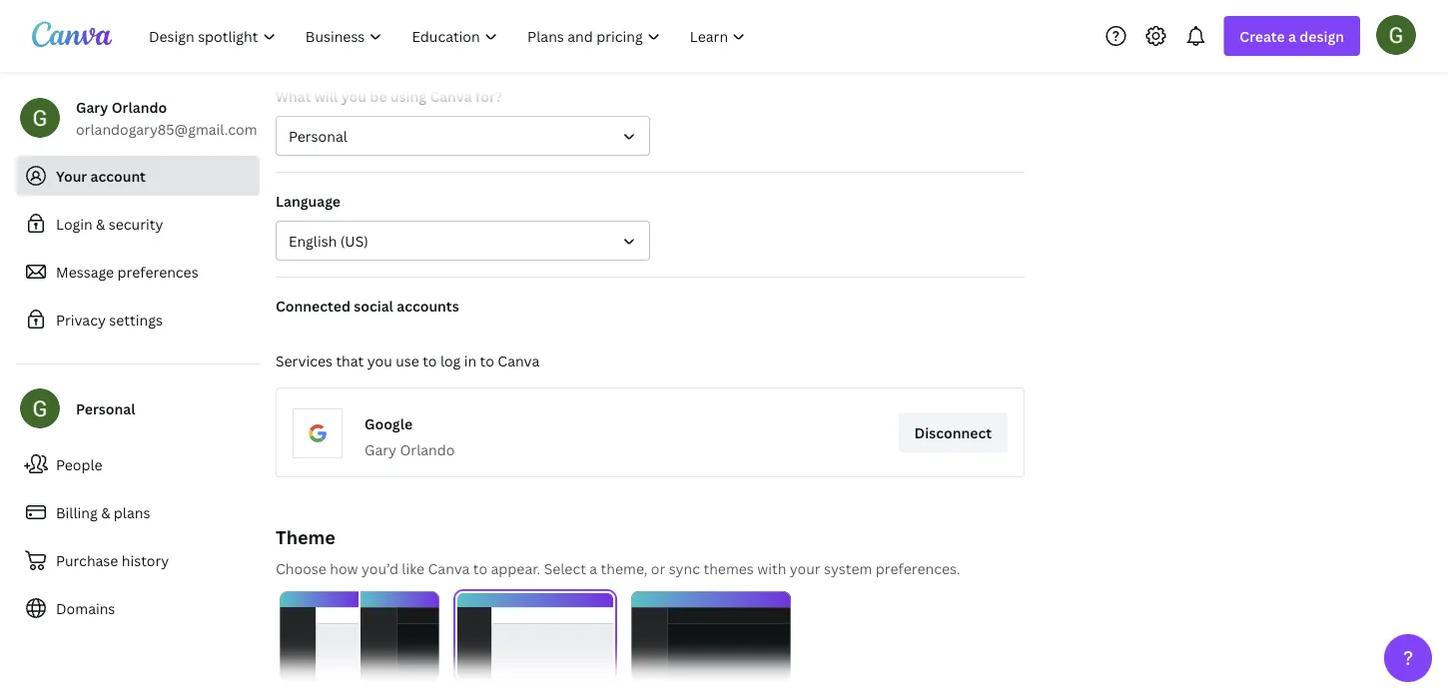 Task type: locate. For each thing, give the bounding box(es) containing it.
login
[[56, 214, 93, 233]]

0 vertical spatial canva
[[430, 86, 472, 105]]

(us)
[[340, 231, 368, 250]]

gary down google
[[365, 440, 397, 459]]

login & security
[[56, 214, 163, 233]]

google
[[365, 414, 413, 433]]

1 horizontal spatial personal
[[289, 126, 347, 145]]

0 horizontal spatial personal
[[76, 399, 135, 418]]

privacy
[[56, 310, 106, 329]]

1 vertical spatial you
[[367, 351, 392, 370]]

your
[[56, 166, 87, 185]]

1 horizontal spatial a
[[1289, 26, 1297, 45]]

orlando up the orlandogary85@gmail.com
[[112, 97, 167, 116]]

billing & plans
[[56, 503, 150, 522]]

be
[[370, 86, 387, 105]]

& for billing
[[101, 503, 110, 522]]

1 vertical spatial &
[[101, 503, 110, 522]]

personal
[[289, 126, 347, 145], [76, 399, 135, 418]]

orlando
[[112, 97, 167, 116], [400, 440, 455, 459]]

use
[[396, 351, 419, 370]]

you left the use
[[367, 351, 392, 370]]

a
[[1289, 26, 1297, 45], [590, 559, 598, 578]]

social
[[354, 296, 393, 315]]

gary orlando image
[[1377, 15, 1416, 55]]

gary orlando orlandogary85@gmail.com
[[76, 97, 257, 138]]

you left be
[[341, 86, 367, 105]]

canva right like
[[428, 559, 470, 578]]

canva
[[430, 86, 472, 105], [498, 351, 540, 370], [428, 559, 470, 578]]

design
[[1300, 26, 1345, 45]]

plans
[[114, 503, 150, 522]]

0 vertical spatial &
[[96, 214, 105, 233]]

personal up people at the left of page
[[76, 399, 135, 418]]

a left the design
[[1289, 26, 1297, 45]]

canva left for?
[[430, 86, 472, 105]]

1 vertical spatial gary
[[365, 440, 397, 459]]

domains link
[[16, 588, 260, 628]]

0 vertical spatial orlando
[[112, 97, 167, 116]]

& left plans
[[101, 503, 110, 522]]

0 horizontal spatial a
[[590, 559, 598, 578]]

to right in
[[480, 351, 494, 370]]

& right login
[[96, 214, 105, 233]]

google gary orlando
[[365, 414, 455, 459]]

2 vertical spatial canva
[[428, 559, 470, 578]]

disconnect
[[915, 423, 992, 442]]

gary inside google gary orlando
[[365, 440, 397, 459]]

a inside theme choose how you'd like canva to appear. select a theme, or sync themes with your system preferences.
[[590, 559, 598, 578]]

orlando down google
[[400, 440, 455, 459]]

1 vertical spatial a
[[590, 559, 598, 578]]

you
[[341, 86, 367, 105], [367, 351, 392, 370]]

canva for theme
[[428, 559, 470, 578]]

like
[[402, 559, 425, 578]]

a inside dropdown button
[[1289, 26, 1297, 45]]

personal inside button
[[289, 126, 347, 145]]

that
[[336, 351, 364, 370]]

how
[[330, 559, 358, 578]]

0 vertical spatial gary
[[76, 97, 108, 116]]

people
[[56, 455, 102, 474]]

&
[[96, 214, 105, 233], [101, 503, 110, 522]]

to left 'appear.'
[[473, 559, 488, 578]]

login & security link
[[16, 204, 260, 244]]

Language: English (US) button
[[276, 221, 650, 261]]

history
[[122, 551, 169, 570]]

1 vertical spatial orlando
[[400, 440, 455, 459]]

0 horizontal spatial gary
[[76, 97, 108, 116]]

to
[[423, 351, 437, 370], [480, 351, 494, 370], [473, 559, 488, 578]]

0 vertical spatial you
[[341, 86, 367, 105]]

0 vertical spatial personal
[[289, 126, 347, 145]]

appear.
[[491, 559, 541, 578]]

& for login
[[96, 214, 105, 233]]

1 horizontal spatial orlando
[[400, 440, 455, 459]]

privacy settings
[[56, 310, 163, 329]]

0 vertical spatial a
[[1289, 26, 1297, 45]]

0 horizontal spatial orlando
[[112, 97, 167, 116]]

canva right in
[[498, 351, 540, 370]]

& inside "link"
[[101, 503, 110, 522]]

for?
[[475, 86, 503, 105]]

top level navigation element
[[136, 16, 763, 56]]

gary
[[76, 97, 108, 116], [365, 440, 397, 459]]

canva for what
[[430, 86, 472, 105]]

None button
[[280, 591, 440, 698], [456, 591, 615, 698], [631, 591, 791, 698], [280, 591, 440, 698], [456, 591, 615, 698], [631, 591, 791, 698]]

with
[[757, 559, 786, 578]]

a right select on the left bottom
[[590, 559, 598, 578]]

services that you use to log in to canva
[[276, 351, 540, 370]]

personal down will
[[289, 126, 347, 145]]

canva inside theme choose how you'd like canva to appear. select a theme, or sync themes with your system preferences.
[[428, 559, 470, 578]]

preferences.
[[876, 559, 960, 578]]

gary up your account
[[76, 97, 108, 116]]

preferences
[[117, 262, 198, 281]]

1 horizontal spatial gary
[[365, 440, 397, 459]]

Personal button
[[276, 116, 650, 156]]

theme,
[[601, 559, 648, 578]]



Task type: describe. For each thing, give the bounding box(es) containing it.
purchase
[[56, 551, 118, 570]]

your account
[[56, 166, 146, 185]]

orlando inside gary orlando orlandogary85@gmail.com
[[112, 97, 167, 116]]

1 vertical spatial canva
[[498, 351, 540, 370]]

people link
[[16, 445, 260, 484]]

you for that
[[367, 351, 392, 370]]

or
[[651, 559, 666, 578]]

system
[[824, 559, 872, 578]]

select
[[544, 559, 586, 578]]

create
[[1240, 26, 1285, 45]]

you'd
[[362, 559, 398, 578]]

english
[[289, 231, 337, 250]]

what
[[276, 86, 311, 105]]

log
[[440, 351, 461, 370]]

purchase history
[[56, 551, 169, 570]]

security
[[109, 214, 163, 233]]

you for will
[[341, 86, 367, 105]]

message preferences link
[[16, 252, 260, 292]]

create a design
[[1240, 26, 1345, 45]]

what will you be using canva for?
[[276, 86, 503, 105]]

message
[[56, 262, 114, 281]]

will
[[315, 86, 338, 105]]

in
[[464, 351, 477, 370]]

settings
[[109, 310, 163, 329]]

message preferences
[[56, 262, 198, 281]]

orlando inside google gary orlando
[[400, 440, 455, 459]]

account
[[90, 166, 146, 185]]

using
[[390, 86, 427, 105]]

themes
[[704, 559, 754, 578]]

privacy settings link
[[16, 300, 260, 340]]

english (us)
[[289, 231, 368, 250]]

accounts
[[397, 296, 459, 315]]

purchase history link
[[16, 540, 260, 580]]

domains
[[56, 599, 115, 618]]

theme
[[276, 525, 336, 549]]

your account link
[[16, 156, 260, 196]]

services
[[276, 351, 333, 370]]

theme choose how you'd like canva to appear. select a theme, or sync themes with your system preferences.
[[276, 525, 960, 578]]

your
[[790, 559, 821, 578]]

billing
[[56, 503, 98, 522]]

connected social accounts
[[276, 296, 459, 315]]

disconnect button
[[899, 413, 1008, 453]]

connected
[[276, 296, 351, 315]]

choose
[[276, 559, 326, 578]]

create a design button
[[1224, 16, 1361, 56]]

to inside theme choose how you'd like canva to appear. select a theme, or sync themes with your system preferences.
[[473, 559, 488, 578]]

to left log in the left bottom of the page
[[423, 351, 437, 370]]

sync
[[669, 559, 700, 578]]

billing & plans link
[[16, 492, 260, 532]]

orlandogary85@gmail.com
[[76, 119, 257, 138]]

language
[[276, 191, 341, 210]]

gary inside gary orlando orlandogary85@gmail.com
[[76, 97, 108, 116]]

1 vertical spatial personal
[[76, 399, 135, 418]]



Task type: vqa. For each thing, say whether or not it's contained in the screenshot.
bottom templates
no



